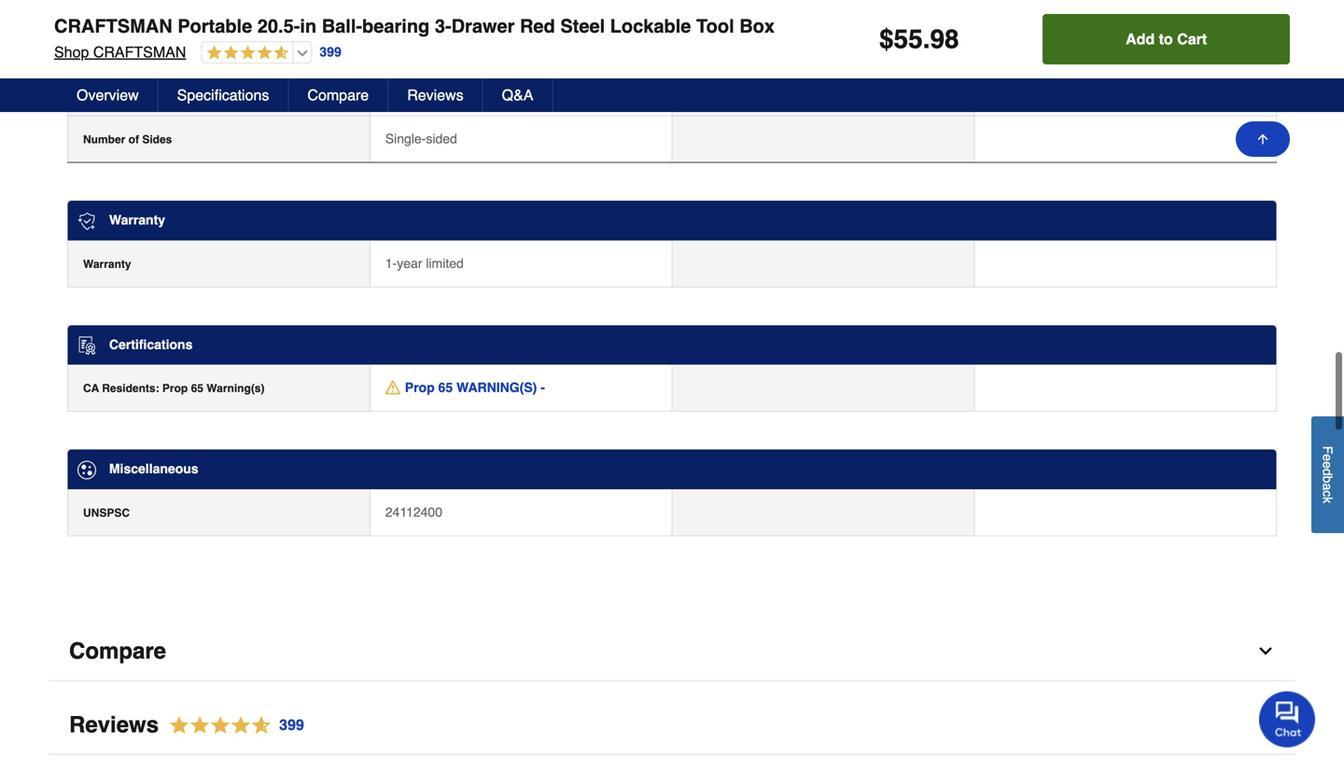 Task type: describe. For each thing, give the bounding box(es) containing it.
in
[[300, 15, 317, 37]]

prop 65 warning(s) -
[[405, 380, 545, 395]]

399 inside 4.6 stars image
[[279, 716, 304, 734]]

add to cart button
[[1043, 14, 1291, 64]]

1 vertical spatial warranty
[[83, 258, 131, 271]]

tool
[[697, 15, 735, 37]]

sides
[[142, 133, 172, 146]]

overview button
[[58, 78, 158, 112]]

a
[[1321, 483, 1336, 490]]

year
[[397, 256, 423, 271]]

overview
[[77, 86, 139, 104]]

ca residents: prop 65 warning(s)
[[83, 382, 265, 395]]

single-sided
[[386, 131, 457, 146]]

certifications
[[109, 337, 193, 352]]

1 vertical spatial craftsman
[[93, 43, 186, 61]]

f e e d b a c k button
[[1312, 416, 1345, 533]]

bearing
[[362, 15, 430, 37]]

98
[[931, 24, 960, 54]]

-
[[541, 380, 545, 395]]

ball-
[[322, 15, 362, 37]]

1 horizontal spatial prop
[[405, 380, 435, 395]]

1 of from the top
[[129, 40, 139, 53]]

0 horizontal spatial prop
[[162, 382, 188, 395]]

.
[[923, 24, 931, 54]]

1 horizontal spatial 399
[[320, 45, 342, 59]]

1-
[[386, 256, 397, 271]]

1 horizontal spatial 65
[[439, 380, 453, 395]]

craftsman portable 20.5-in ball-bearing 3-drawer red steel lockable tool box
[[54, 15, 775, 37]]

specifications
[[177, 86, 269, 104]]

3-
[[435, 15, 452, 37]]

0 vertical spatial 4.6 stars image
[[202, 45, 289, 62]]

f
[[1321, 446, 1336, 454]]

q&a
[[502, 86, 534, 104]]

1 number from the top
[[83, 40, 125, 53]]

4.6 stars image containing 399
[[159, 713, 305, 738]]

b
[[1321, 476, 1336, 483]]

single-
[[386, 131, 426, 146]]

to
[[1160, 30, 1174, 48]]

compare for q&a
[[308, 86, 369, 104]]

chevron down image for compare
[[1257, 642, 1276, 661]]

number of sides
[[83, 133, 172, 146]]

warning(s)
[[457, 380, 537, 395]]

shop
[[54, 43, 89, 61]]

residents:
[[102, 382, 159, 395]]

reviews for q&a
[[407, 86, 464, 104]]

0 horizontal spatial 65
[[191, 382, 204, 395]]

chevron down image for reviews
[[1257, 716, 1276, 734]]

compare button for q&a
[[289, 78, 389, 112]]

prop 65 warning(s) - link
[[386, 378, 545, 397]]



Task type: locate. For each thing, give the bounding box(es) containing it.
arrow up image
[[1256, 132, 1271, 147]]

add
[[1126, 30, 1155, 48]]

number down overview button
[[83, 133, 125, 146]]

miscellaneous
[[109, 461, 199, 476]]

1 chevron down image from the top
[[1257, 642, 1276, 661]]

craftsman up shop craftsman
[[54, 15, 172, 37]]

chevron down image inside compare button
[[1257, 642, 1276, 661]]

0 horizontal spatial 399
[[279, 716, 304, 734]]

2 e from the top
[[1321, 461, 1336, 469]]

1 vertical spatial number
[[83, 86, 125, 99]]

0 vertical spatial of
[[129, 40, 139, 53]]

0 vertical spatial warranty
[[109, 213, 165, 227]]

of left the handles
[[129, 40, 139, 53]]

of left sides
[[129, 133, 139, 146]]

number of shelves
[[83, 86, 185, 99]]

$
[[880, 24, 894, 54]]

warranty down number of sides
[[109, 213, 165, 227]]

warranty up certifications
[[83, 258, 131, 271]]

0
[[386, 85, 393, 99]]

0 horizontal spatial reviews
[[69, 712, 159, 738]]

drawer
[[452, 15, 515, 37]]

of for single-sided
[[129, 133, 139, 146]]

compare button
[[289, 78, 389, 112], [49, 622, 1296, 681]]

e
[[1321, 454, 1336, 461], [1321, 461, 1336, 469]]

craftsman
[[54, 15, 172, 37], [93, 43, 186, 61]]

65
[[439, 380, 453, 395], [191, 382, 204, 395]]

e up d
[[1321, 454, 1336, 461]]

shop craftsman
[[54, 43, 186, 61]]

reviews
[[407, 86, 464, 104], [69, 712, 159, 738]]

$ 55 . 98
[[880, 24, 960, 54]]

portable
[[178, 15, 252, 37]]

limited
[[426, 256, 464, 271]]

0 vertical spatial reviews
[[407, 86, 464, 104]]

0 vertical spatial craftsman
[[54, 15, 172, 37]]

24112400
[[386, 505, 443, 520]]

ca
[[83, 382, 99, 395]]

c
[[1321, 490, 1336, 497]]

1 e from the top
[[1321, 454, 1336, 461]]

2 number from the top
[[83, 86, 125, 99]]

number for 0
[[83, 86, 125, 99]]

q&a button
[[483, 78, 553, 112]]

0 vertical spatial compare button
[[289, 78, 389, 112]]

compare button for f e e d b a c k
[[49, 622, 1296, 681]]

reviews inside button
[[407, 86, 464, 104]]

1 vertical spatial 4.6 stars image
[[159, 713, 305, 738]]

prop
[[405, 380, 435, 395], [162, 382, 188, 395]]

2 chevron down image from the top
[[1257, 716, 1276, 734]]

number for single-sided
[[83, 133, 125, 146]]

warning(s)
[[207, 382, 265, 395]]

0 vertical spatial number
[[83, 40, 125, 53]]

1 vertical spatial of
[[129, 86, 139, 99]]

e up b on the right bottom
[[1321, 461, 1336, 469]]

of left shelves
[[129, 86, 139, 99]]

0 vertical spatial chevron down image
[[1257, 642, 1276, 661]]

cart
[[1178, 30, 1208, 48]]

0 horizontal spatial compare
[[69, 638, 166, 664]]

prop65 warning image
[[386, 380, 400, 395]]

1 vertical spatial chevron down image
[[1257, 716, 1276, 734]]

20.5-
[[258, 15, 300, 37]]

chevron down image
[[1257, 642, 1276, 661], [1257, 716, 1276, 734]]

lockable
[[611, 15, 692, 37]]

3 number from the top
[[83, 133, 125, 146]]

steel
[[561, 15, 605, 37]]

0 vertical spatial 399
[[320, 45, 342, 59]]

unspsc
[[83, 507, 130, 520]]

reviews button
[[389, 78, 483, 112]]

1 vertical spatial compare button
[[49, 622, 1296, 681]]

reviews for f e e d b a c k
[[69, 712, 159, 738]]

compare for f e e d b a c k
[[69, 638, 166, 664]]

3 of from the top
[[129, 133, 139, 146]]

red
[[520, 15, 556, 37]]

chat invite button image
[[1260, 691, 1317, 748]]

399
[[320, 45, 342, 59], [279, 716, 304, 734]]

55
[[894, 24, 923, 54]]

number of handles
[[83, 40, 186, 53]]

2 of from the top
[[129, 86, 139, 99]]

1 horizontal spatial compare
[[308, 86, 369, 104]]

k
[[1321, 497, 1336, 504]]

1 vertical spatial reviews
[[69, 712, 159, 738]]

shelves
[[142, 86, 185, 99]]

specifications button
[[158, 78, 289, 112]]

1 vertical spatial 399
[[279, 716, 304, 734]]

prop right the prop65 warning icon
[[405, 380, 435, 395]]

2 vertical spatial number
[[83, 133, 125, 146]]

number down shop craftsman
[[83, 86, 125, 99]]

d
[[1321, 469, 1336, 476]]

number
[[83, 40, 125, 53], [83, 86, 125, 99], [83, 133, 125, 146]]

1-year limited
[[386, 256, 464, 271]]

add to cart
[[1126, 30, 1208, 48]]

0 vertical spatial compare
[[308, 86, 369, 104]]

sided
[[426, 131, 457, 146]]

f e e d b a c k
[[1321, 446, 1336, 504]]

craftsman up number of shelves
[[93, 43, 186, 61]]

4.6 stars image
[[202, 45, 289, 62], [159, 713, 305, 738]]

1 vertical spatial compare
[[69, 638, 166, 664]]

warranty
[[109, 213, 165, 227], [83, 258, 131, 271]]

handles
[[142, 40, 186, 53]]

of for 0
[[129, 86, 139, 99]]

number up the overview
[[83, 40, 125, 53]]

of
[[129, 40, 139, 53], [129, 86, 139, 99], [129, 133, 139, 146]]

box
[[740, 15, 775, 37]]

compare
[[308, 86, 369, 104], [69, 638, 166, 664]]

prop right residents:
[[162, 382, 188, 395]]

2 vertical spatial of
[[129, 133, 139, 146]]

1 horizontal spatial reviews
[[407, 86, 464, 104]]



Task type: vqa. For each thing, say whether or not it's contained in the screenshot.
2nd Number from the top of the page
yes



